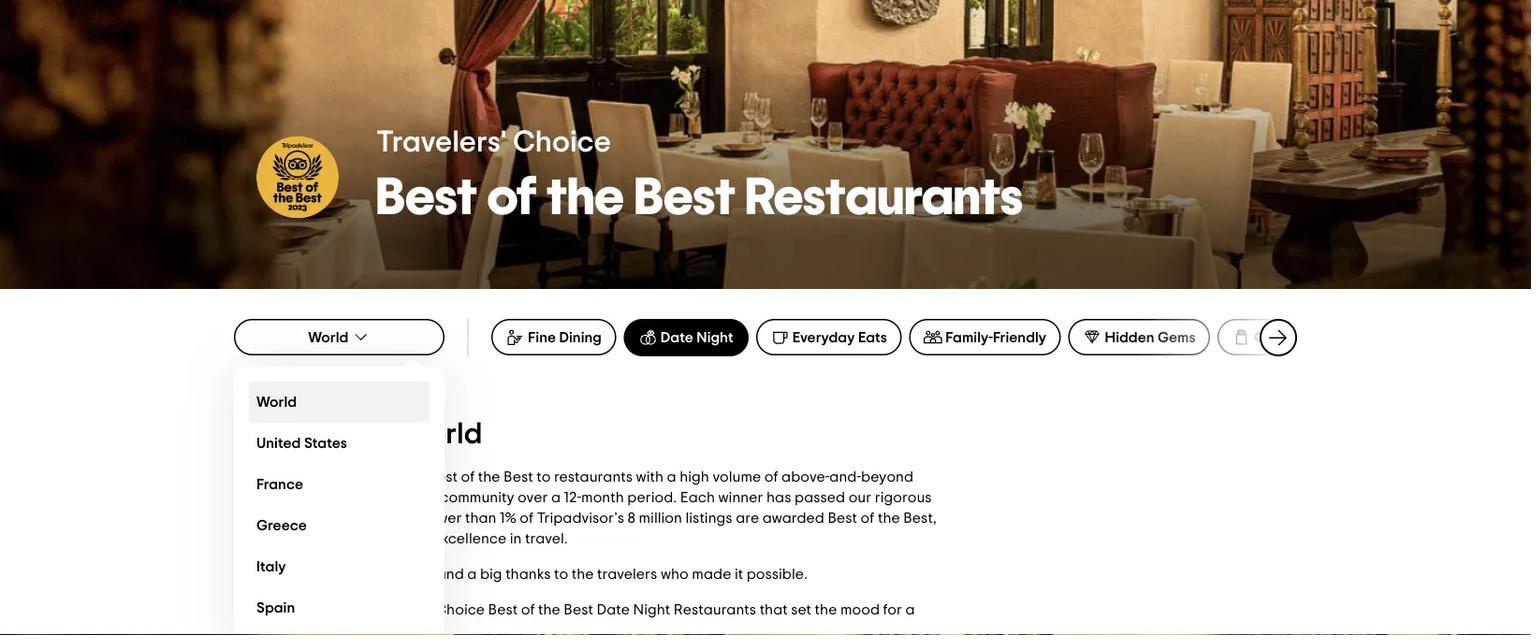 Task type: locate. For each thing, give the bounding box(es) containing it.
1 vertical spatial travelers'
[[366, 603, 432, 618]]

and
[[287, 490, 315, 505], [268, 511, 296, 526], [437, 567, 464, 582], [336, 623, 363, 635]]

travelers
[[597, 567, 657, 582]]

tripadvisor's
[[537, 511, 624, 526]]

of
[[487, 172, 537, 224], [461, 470, 475, 485], [764, 470, 778, 485], [520, 511, 534, 526], [861, 511, 874, 526], [416, 532, 430, 547], [339, 567, 353, 582], [521, 603, 535, 618], [272, 623, 286, 635]]

night
[[234, 623, 269, 635]]

date night
[[661, 330, 733, 345]]

travelers' up "opinions"
[[306, 470, 372, 485]]

greece
[[256, 518, 307, 533]]

world button
[[234, 319, 445, 356]]

8
[[627, 511, 635, 526]]

below
[[234, 603, 274, 618]]

1 vertical spatial are
[[278, 603, 301, 618]]

0 horizontal spatial our
[[414, 490, 437, 505]]

united states
[[256, 436, 347, 451]]

1 horizontal spatial choice
[[435, 603, 485, 618]]

our
[[414, 490, 437, 505], [848, 490, 872, 505]]

of up community
[[461, 470, 475, 485]]

1 horizontal spatial to
[[536, 470, 551, 485]]

-
[[386, 419, 395, 449]]

and down 2023 at the bottom left of page
[[336, 623, 363, 635]]

fine
[[528, 330, 556, 345]]

travelers' up dining.
[[366, 603, 432, 618]]

france
[[256, 477, 303, 492]]

1 our from the left
[[414, 490, 437, 505]]

0 horizontal spatial to
[[302, 567, 316, 582]]

in
[[510, 532, 522, 547]]

2 vertical spatial date
[[597, 603, 630, 618]]

the
[[547, 172, 624, 224], [478, 470, 500, 485], [878, 511, 900, 526], [302, 532, 324, 547], [356, 567, 378, 582], [571, 567, 594, 582], [304, 603, 327, 618], [538, 603, 560, 618], [815, 603, 837, 618]]

date
[[661, 330, 693, 345], [234, 419, 300, 449], [597, 603, 630, 618]]

0 horizontal spatial date
[[234, 419, 300, 449]]

listings
[[685, 511, 732, 526]]

world
[[308, 330, 348, 345], [256, 395, 297, 410], [402, 419, 482, 449]]

than
[[465, 511, 496, 526]]

quick
[[1254, 330, 1293, 345]]

are up wining
[[278, 603, 301, 618]]

for
[[883, 603, 902, 618]]

a right for
[[905, 603, 915, 618]]

to right thanks
[[554, 567, 568, 582]]

to up over
[[536, 470, 551, 485]]

are down winner
[[736, 511, 759, 526]]

2 vertical spatial world
[[402, 419, 482, 449]]

our down and-
[[848, 490, 872, 505]]

dining
[[559, 330, 602, 345]]

opinions
[[318, 490, 376, 505]]

a inside below are the 2023 travelers' choice best of the best date night restaurants that set the mood for a night of wining and dining.
[[905, 603, 915, 618]]

of up has
[[764, 470, 778, 485]]

big
[[480, 567, 502, 582]]

0 horizontal spatial choice
[[375, 470, 425, 485]]

option
[[249, 629, 430, 635]]

0 vertical spatial date
[[661, 330, 693, 345]]

1 vertical spatial world
[[256, 395, 297, 410]]

family-
[[945, 330, 993, 345]]

possible.
[[746, 567, 808, 582]]

of down travelers' choice
[[487, 172, 537, 224]]

0 horizontal spatial are
[[278, 603, 301, 618]]

a
[[667, 470, 676, 485], [551, 490, 561, 505], [467, 567, 477, 582], [905, 603, 915, 618]]

winners
[[382, 567, 433, 582]]

0 vertical spatial are
[[736, 511, 759, 526]]

all
[[319, 567, 336, 582]]

and inside below are the 2023 travelers' choice best of the best date night restaurants that set the mood for a night of wining and dining.
[[336, 623, 363, 635]]

1 horizontal spatial world
[[308, 330, 348, 345]]

highest
[[328, 532, 378, 547]]

trust
[[234, 511, 265, 526]]

and-
[[829, 470, 861, 485]]

choice inside we award travelers' choice best of the best to restaurants with a high volume of above-and-beyond reviews and opinions from our community over a 12-month period. each winner has passed our rigorous trust and safety standards. fewer than 1% of tripadvisor's 8 million listings are awarded best of the best, signifying the highest level of excellence in travel.
[[375, 470, 425, 485]]

date for date night - world
[[234, 419, 300, 449]]

0 horizontal spatial world
[[256, 395, 297, 410]]

congrats to all of the winners and a big thanks to the travelers who made it possible.
[[234, 567, 808, 582]]

2 horizontal spatial night
[[697, 330, 733, 345]]

each
[[680, 490, 715, 505]]

1 horizontal spatial our
[[848, 490, 872, 505]]

has
[[766, 490, 791, 505]]

2 horizontal spatial world
[[402, 419, 482, 449]]

0 vertical spatial world
[[308, 330, 348, 345]]

a left the 12-
[[551, 490, 561, 505]]

2 horizontal spatial to
[[554, 567, 568, 582]]

1 horizontal spatial night
[[633, 603, 670, 618]]

travelers' choice
[[376, 128, 611, 158]]

1 vertical spatial choice
[[375, 470, 425, 485]]

2 vertical spatial night
[[633, 603, 670, 618]]

awarded
[[762, 511, 824, 526]]

2 horizontal spatial date
[[661, 330, 693, 345]]

2 vertical spatial choice
[[435, 603, 485, 618]]

best
[[376, 172, 477, 224], [634, 172, 735, 224], [428, 470, 458, 485], [504, 470, 533, 485], [828, 511, 857, 526], [488, 603, 518, 618], [564, 603, 593, 618]]

are
[[736, 511, 759, 526], [278, 603, 301, 618]]

travelers'
[[306, 470, 372, 485], [366, 603, 432, 618]]

we award travelers' choice best of the best to restaurants with a high volume of above-and-beyond reviews and opinions from our community over a 12-month period. each winner has passed our rigorous trust and safety standards. fewer than 1% of tripadvisor's 8 million listings are awarded best of the best, signifying the highest level of excellence in travel.
[[234, 470, 937, 547]]

made
[[692, 567, 731, 582]]

night
[[697, 330, 733, 345], [306, 419, 380, 449], [633, 603, 670, 618]]

of right 1% on the bottom left
[[520, 511, 534, 526]]

night inside date night button
[[697, 330, 733, 345]]

date night - world
[[234, 419, 482, 449]]

everyday
[[792, 330, 855, 345]]

everyday eats
[[792, 330, 887, 345]]

to left all at the left
[[302, 567, 316, 582]]

0 vertical spatial travelers'
[[306, 470, 372, 485]]

list box
[[234, 367, 445, 635]]

with
[[636, 470, 664, 485]]

world inside list box
[[256, 395, 297, 410]]

0 vertical spatial night
[[697, 330, 733, 345]]

1 vertical spatial restaurants
[[674, 603, 756, 618]]

next image
[[1267, 327, 1290, 349]]

fewer
[[421, 511, 462, 526]]

0 vertical spatial restaurants
[[745, 172, 1023, 224]]

and up signifying
[[268, 511, 296, 526]]

0 vertical spatial choice
[[513, 128, 611, 158]]

1 horizontal spatial date
[[597, 603, 630, 618]]

it
[[735, 567, 743, 582]]

choice
[[513, 128, 611, 158], [375, 470, 425, 485], [435, 603, 485, 618]]

choice inside below are the 2023 travelers' choice best of the best date night restaurants that set the mood for a night of wining and dining.
[[435, 603, 485, 618]]

high
[[680, 470, 709, 485]]

dining.
[[366, 623, 412, 635]]

hidden gems button
[[1068, 319, 1210, 356]]

2023
[[330, 603, 363, 618]]

1 vertical spatial night
[[306, 419, 380, 449]]

hidden gems
[[1105, 330, 1196, 345]]

restaurants inside below are the 2023 travelers' choice best of the best date night restaurants that set the mood for a night of wining and dining.
[[674, 603, 756, 618]]

12-
[[564, 490, 581, 505]]

date inside button
[[661, 330, 693, 345]]

restaurants
[[745, 172, 1023, 224], [674, 603, 756, 618]]

0 horizontal spatial night
[[306, 419, 380, 449]]

community
[[440, 490, 514, 505]]

to
[[536, 470, 551, 485], [302, 567, 316, 582], [554, 567, 568, 582]]

1 vertical spatial date
[[234, 419, 300, 449]]

1%
[[500, 511, 516, 526]]

1 horizontal spatial are
[[736, 511, 759, 526]]

travelers' inside below are the 2023 travelers' choice best of the best date night restaurants that set the mood for a night of wining and dining.
[[366, 603, 432, 618]]

our up fewer
[[414, 490, 437, 505]]



Task type: describe. For each thing, give the bounding box(es) containing it.
we
[[234, 470, 255, 485]]

wining
[[289, 623, 332, 635]]

excellence
[[433, 532, 506, 547]]

standards.
[[344, 511, 418, 526]]

reviews
[[234, 490, 284, 505]]

gems
[[1158, 330, 1196, 345]]

rigorous
[[875, 490, 932, 505]]

italy
[[256, 560, 286, 575]]

mood
[[840, 603, 880, 618]]

states
[[304, 436, 347, 451]]

of down beyond
[[861, 511, 874, 526]]

best of the best restaurants
[[376, 172, 1023, 224]]

of right level
[[416, 532, 430, 547]]

that
[[760, 603, 788, 618]]

above-
[[782, 470, 829, 485]]

family-friendly button
[[909, 319, 1061, 356]]

night for date night
[[697, 330, 733, 345]]

eats
[[858, 330, 887, 345]]

from
[[380, 490, 411, 505]]

travelers' choice image
[[256, 136, 339, 219]]

are inside we award travelers' choice best of the best to restaurants with a high volume of above-and-beyond reviews and opinions from our community over a 12-month period. each winner has passed our rigorous trust and safety standards. fewer than 1% of tripadvisor's 8 million listings are awarded best of the best, signifying the highest level of excellence in travel.
[[736, 511, 759, 526]]

world inside world popup button
[[308, 330, 348, 345]]

signifying
[[234, 532, 299, 547]]

night for date night - world
[[306, 419, 380, 449]]

award
[[258, 470, 302, 485]]

thanks
[[505, 567, 551, 582]]

best of the best restaurants 2023 image
[[0, 0, 1531, 289]]

over
[[518, 490, 548, 505]]

of down spain
[[272, 623, 286, 635]]

month
[[581, 490, 624, 505]]

beyond
[[861, 470, 913, 485]]

date for date night
[[661, 330, 693, 345]]

travel.
[[525, 532, 568, 547]]

quick bites
[[1254, 330, 1329, 345]]

a left big
[[467, 567, 477, 582]]

everyday eats button
[[756, 319, 902, 356]]

are inside below are the 2023 travelers' choice best of the best date night restaurants that set the mood for a night of wining and dining.
[[278, 603, 301, 618]]

of down thanks
[[521, 603, 535, 618]]

million
[[639, 511, 682, 526]]

level
[[381, 532, 412, 547]]

family-friendly
[[945, 330, 1046, 345]]

date night button
[[624, 319, 748, 357]]

of right all at the left
[[339, 567, 353, 582]]

restaurants
[[554, 470, 633, 485]]

congrats
[[234, 567, 298, 582]]

volume
[[713, 470, 761, 485]]

set
[[791, 603, 811, 618]]

and down excellence
[[437, 567, 464, 582]]

below are the 2023 travelers' choice best of the best date night restaurants that set the mood for a night of wining and dining.
[[234, 603, 915, 635]]

hidden
[[1105, 330, 1154, 345]]

who
[[661, 567, 689, 582]]

winner
[[718, 490, 763, 505]]

to inside we award travelers' choice best of the best to restaurants with a high volume of above-and-beyond reviews and opinions from our community over a 12-month period. each winner has passed our rigorous trust and safety standards. fewer than 1% of tripadvisor's 8 million listings are awarded best of the best, signifying the highest level of excellence in travel.
[[536, 470, 551, 485]]

bites
[[1297, 330, 1329, 345]]

night inside below are the 2023 travelers' choice best of the best date night restaurants that set the mood for a night of wining and dining.
[[633, 603, 670, 618]]

best,
[[903, 511, 937, 526]]

passed
[[795, 490, 845, 505]]

2 horizontal spatial choice
[[513, 128, 611, 158]]

2 our from the left
[[848, 490, 872, 505]]

date inside below are the 2023 travelers' choice best of the best date night restaurants that set the mood for a night of wining and dining.
[[597, 603, 630, 618]]

quick bites button
[[1218, 319, 1344, 356]]

united
[[256, 436, 301, 451]]

friendly
[[993, 330, 1046, 345]]

travelers' inside we award travelers' choice best of the best to restaurants with a high volume of above-and-beyond reviews and opinions from our community over a 12-month period. each winner has passed our rigorous trust and safety standards. fewer than 1% of tripadvisor's 8 million listings are awarded best of the best, signifying the highest level of excellence in travel.
[[306, 470, 372, 485]]

list box containing world
[[234, 367, 445, 635]]

travelers'
[[376, 128, 506, 158]]

spain
[[256, 601, 295, 616]]

fine dining
[[528, 330, 602, 345]]

and up the safety
[[287, 490, 315, 505]]

fine dining button
[[491, 319, 616, 356]]

option inside list box
[[249, 629, 430, 635]]

safety
[[299, 511, 341, 526]]

a right with
[[667, 470, 676, 485]]

period.
[[627, 490, 677, 505]]



Task type: vqa. For each thing, say whether or not it's contained in the screenshot.
the in
yes



